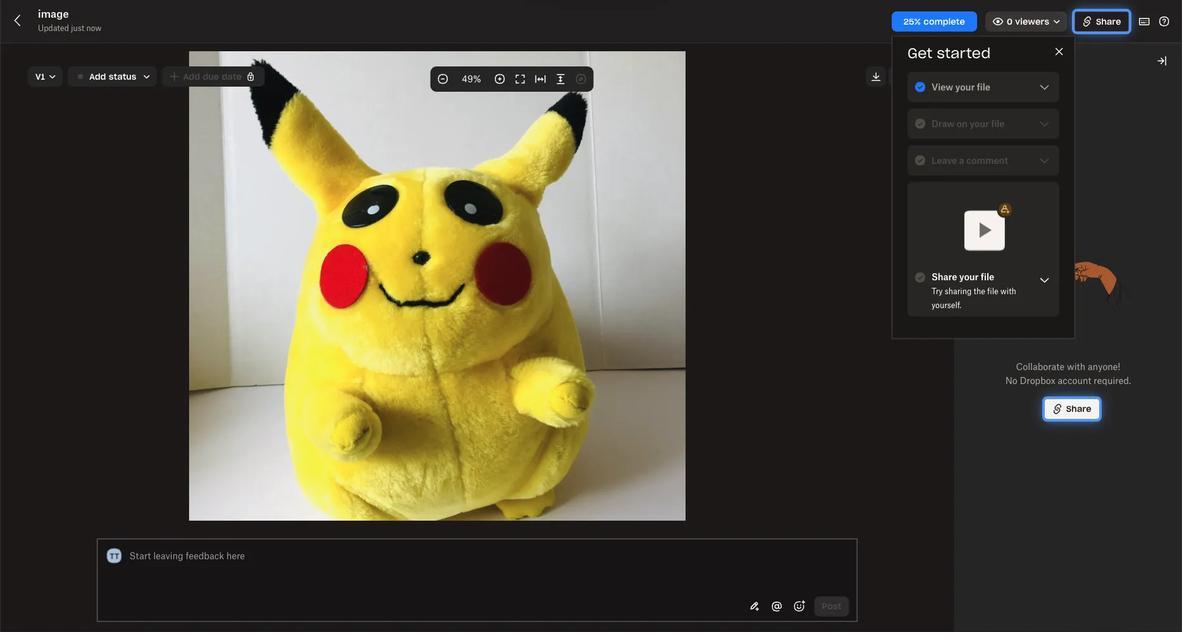 Task type: describe. For each thing, give the bounding box(es) containing it.
try
[[932, 287, 943, 296]]

file down comments
[[977, 82, 991, 92]]

leave a comment
[[932, 155, 1008, 166]]

toggle fullscreen image
[[513, 71, 528, 87]]

dropbox
[[1020, 375, 1056, 386]]

no
[[1006, 375, 1018, 386]]

25%
[[904, 16, 921, 27]]

file right the
[[988, 287, 999, 296]]

account
[[1058, 375, 1092, 386]]

add status
[[89, 71, 137, 82]]

here
[[227, 550, 245, 561]]

25% complete
[[904, 16, 966, 27]]

a
[[960, 155, 965, 166]]

add status button
[[68, 66, 157, 87]]

comments
[[965, 54, 1020, 67]]

updated
[[38, 23, 69, 33]]

get started
[[908, 44, 991, 62]]

required.
[[1094, 375, 1132, 386]]

collaborate
[[1017, 361, 1065, 372]]

your for share
[[960, 271, 979, 282]]

start
[[129, 550, 151, 561]]

tt
[[110, 552, 119, 561]]

your for view
[[956, 82, 975, 92]]

image updated just now
[[38, 8, 102, 33]]

file up the
[[981, 271, 995, 282]]

complete
[[924, 16, 966, 27]]

get
[[908, 44, 933, 62]]

the
[[974, 287, 986, 296]]

with inside share your file try sharing the file with yourself.
[[1001, 287, 1017, 296]]

image
[[38, 8, 69, 20]]

yourself.
[[932, 301, 962, 310]]

viewers
[[1016, 16, 1050, 27]]

collaborate with anyone! no dropbox account required.
[[1006, 361, 1132, 386]]



Task type: vqa. For each thing, say whether or not it's contained in the screenshot.
your associated with Share
yes



Task type: locate. For each thing, give the bounding box(es) containing it.
file right 'on'
[[992, 118, 1005, 129]]

1 horizontal spatial share
[[1067, 404, 1092, 414]]

add
[[89, 71, 106, 82]]

0 horizontal spatial share
[[932, 271, 958, 282]]

on
[[957, 118, 968, 129]]

1 vertical spatial share
[[932, 271, 958, 282]]

0 viewers button
[[986, 11, 1068, 32]]

comment
[[967, 155, 1008, 166]]

show drawing tools image
[[748, 599, 763, 614]]

with inside collaborate with anyone! no dropbox account required.
[[1067, 361, 1086, 372]]

1 horizontal spatial with
[[1067, 361, 1086, 372]]

hide sidebar image
[[1155, 53, 1170, 68]]

file
[[977, 82, 991, 92], [992, 118, 1005, 129], [981, 271, 995, 282], [988, 287, 999, 296]]

0 horizontal spatial with
[[1001, 287, 1017, 296]]

2 horizontal spatial share
[[1097, 16, 1122, 27]]

feedback
[[186, 550, 224, 561]]

start leaving feedback here
[[129, 550, 245, 561]]

sharing
[[945, 287, 972, 296]]

None text field
[[130, 549, 849, 563]]

v1 button
[[28, 66, 63, 87]]

your right the "view"
[[956, 82, 975, 92]]

0 vertical spatial your
[[956, 82, 975, 92]]

your inside share your file try sharing the file with yourself.
[[960, 271, 979, 282]]

with right the
[[1001, 287, 1017, 296]]

0 vertical spatial share button
[[1075, 11, 1129, 32]]

share left keyboard shortcuts image
[[1097, 16, 1122, 27]]

now
[[86, 23, 102, 33]]

1 vertical spatial with
[[1067, 361, 1086, 372]]

fit to width image
[[533, 71, 548, 87]]

share button left keyboard shortcuts image
[[1075, 11, 1129, 32]]

0 vertical spatial share
[[1097, 16, 1122, 27]]

fit to height image
[[553, 71, 569, 87]]

2 vertical spatial share
[[1067, 404, 1092, 414]]

1 vertical spatial your
[[970, 118, 989, 129]]

1 vertical spatial share button
[[1045, 399, 1100, 419]]

share inside share your file try sharing the file with yourself.
[[932, 271, 958, 282]]

your right 'on'
[[970, 118, 989, 129]]

share button down account
[[1045, 399, 1100, 419]]

share down account
[[1067, 404, 1092, 414]]

leaving
[[153, 550, 183, 561]]

mention button image
[[770, 599, 785, 614]]

25% complete button
[[892, 11, 978, 32]]

add emoji image
[[792, 599, 807, 614]]

v1
[[35, 71, 45, 82]]

0
[[1007, 16, 1013, 27]]

share
[[1097, 16, 1122, 27], [932, 271, 958, 282], [1067, 404, 1092, 414]]

0 vertical spatial with
[[1001, 287, 1017, 296]]

share your file try sharing the file with yourself.
[[932, 271, 1017, 310]]

your
[[956, 82, 975, 92], [970, 118, 989, 129], [960, 271, 979, 282]]

keyboard shortcuts image
[[1137, 14, 1152, 29]]

2 vertical spatial your
[[960, 271, 979, 282]]

status
[[109, 71, 137, 82]]

started
[[937, 44, 991, 62]]

draw on your file
[[932, 118, 1005, 129]]

share up try
[[932, 271, 958, 282]]

leave
[[932, 155, 957, 166]]

view your file
[[932, 82, 991, 92]]

draw
[[932, 118, 955, 129]]

with
[[1001, 287, 1017, 296], [1067, 361, 1086, 372]]

with up account
[[1067, 361, 1086, 372]]

your up the
[[960, 271, 979, 282]]

view
[[932, 82, 954, 92]]

anyone!
[[1088, 361, 1121, 372]]

0 viewers
[[1007, 16, 1050, 27]]

share button
[[1075, 11, 1129, 32], [1045, 399, 1100, 419]]

just
[[71, 23, 84, 33]]



